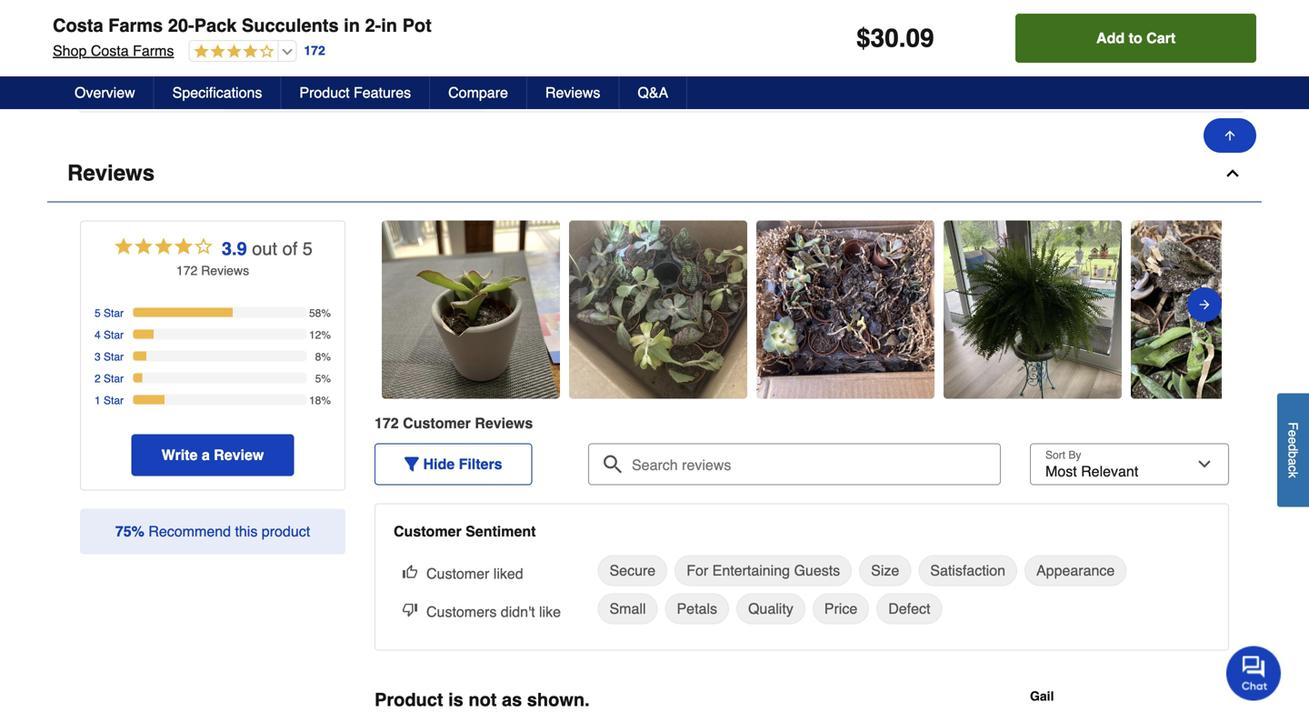 Task type: locate. For each thing, give the bounding box(es) containing it.
2 horizontal spatial 172
[[375, 415, 399, 431]]

costa
[[53, 15, 103, 36], [91, 42, 129, 59]]

review up filters at left
[[475, 415, 525, 431]]

1 horizontal spatial variety pack
[[798, 20, 877, 37]]

0 horizontal spatial 4
[[95, 329, 101, 341]]

1 star from the top
[[104, 307, 124, 320]]

0 horizontal spatial s
[[243, 263, 249, 278]]

reviews down overview button
[[67, 160, 155, 185]]

0 vertical spatial 5
[[303, 238, 313, 259]]

50
[[798, 75, 814, 92]]

customer up the "thumb up" image
[[394, 523, 462, 540]]

review down 3.9
[[201, 263, 243, 278]]

0 horizontal spatial product
[[300, 84, 350, 101]]

3 variety pack from the left
[[1057, 20, 1136, 37]]

pack
[[328, 20, 358, 37], [846, 20, 877, 37], [1105, 20, 1136, 37]]

is
[[449, 689, 464, 710]]

reviews for reviews "button" to the bottom
[[67, 160, 155, 185]]

30
[[871, 24, 899, 53]]

reviews button left the q&a
[[527, 76, 620, 109]]

s up the hide filters button
[[525, 415, 533, 431]]

star down 5 star
[[104, 329, 124, 341]]

2 horizontal spatial variety pack
[[1057, 20, 1136, 37]]

farms down form
[[133, 42, 174, 59]]

0 vertical spatial costa
[[53, 15, 103, 36]]

secure button
[[598, 555, 668, 586]]

variety left "$"
[[798, 20, 842, 37]]

2 star from the top
[[104, 329, 124, 341]]

0 horizontal spatial a
[[202, 446, 210, 463]]

1 horizontal spatial 172
[[304, 43, 325, 58]]

4 right compare button
[[539, 75, 547, 92]]

4 inside 4 cell
[[539, 75, 547, 92]]

appearance
[[1037, 562, 1115, 579]]

1 in from the left
[[344, 15, 360, 36]]

star right 1 at the bottom of the page
[[104, 394, 124, 407]]

for entertaining guests
[[687, 562, 841, 579]]

2 horizontal spatial variety
[[1057, 20, 1101, 37]]

0 vertical spatial product
[[300, 84, 350, 101]]

3.9 stars image down costa farms 20-pack succulents in 2-in pot
[[190, 44, 274, 60]]

star
[[104, 307, 124, 320], [104, 329, 124, 341], [104, 350, 124, 363], [104, 372, 124, 385], [104, 394, 124, 407]]

0 horizontal spatial reviews
[[67, 160, 155, 185]]

shop costa farms
[[53, 42, 174, 59]]

3.9 stars image
[[190, 44, 274, 60], [113, 235, 215, 261]]

write a review button
[[132, 434, 294, 476]]

customers didn't like
[[427, 603, 561, 620]]

of
[[282, 238, 298, 259]]

package
[[79, 75, 138, 92]]

3 uploaded image image from the left
[[944, 300, 1122, 319]]

product right 20 in the top left of the page
[[300, 84, 350, 101]]

succulents
[[242, 15, 339, 36]]

filter image
[[405, 457, 419, 471]]

0 vertical spatial s
[[243, 263, 249, 278]]

star for 2 star
[[104, 372, 124, 385]]

172
[[304, 43, 325, 58], [176, 263, 198, 278], [375, 415, 399, 431]]

pot
[[403, 15, 432, 36]]

arrow right image
[[1198, 294, 1212, 316]]

1 horizontal spatial a
[[1287, 458, 1301, 465]]

pack
[[194, 15, 237, 36]]

variety up 24
[[1057, 20, 1101, 37]]

product for product is not as shown.
[[375, 689, 443, 710]]

a right write
[[202, 446, 210, 463]]

product inside product features button
[[300, 84, 350, 101]]

0 horizontal spatial variety
[[279, 20, 324, 37]]

1 vertical spatial review
[[475, 415, 525, 431]]

thumb up image
[[403, 564, 417, 579]]

1 vertical spatial 172
[[176, 263, 198, 278]]

1 vertical spatial 4
[[95, 329, 101, 341]]

2 variety from the left
[[798, 20, 842, 37]]

reviews button down q&a button
[[47, 145, 1262, 202]]

in left pot
[[381, 15, 397, 36]]

reviews left the q&a
[[546, 84, 601, 101]]

c
[[1287, 465, 1301, 472]]

0 horizontal spatial in
[[344, 15, 360, 36]]

1 horizontal spatial variety pack cell
[[798, 19, 948, 38]]

reviews
[[546, 84, 601, 101], [67, 160, 155, 185]]

add to cart
[[1097, 30, 1176, 46]]

costa up shop
[[53, 15, 103, 36]]

variety for first 'variety pack' cell from right
[[1057, 20, 1101, 37]]

variety up 20 in the top left of the page
[[279, 20, 324, 37]]

review
[[201, 263, 243, 278], [475, 415, 525, 431], [214, 446, 264, 463]]

0 horizontal spatial 172
[[176, 263, 198, 278]]

1 horizontal spatial s
[[525, 415, 533, 431]]

star right "3"
[[104, 350, 124, 363]]

4 star
[[95, 329, 124, 341]]

58%
[[309, 307, 331, 320]]

small
[[610, 600, 646, 617]]

1 vertical spatial s
[[525, 415, 533, 431]]

4 star from the top
[[104, 372, 124, 385]]

s
[[243, 263, 249, 278], [525, 415, 533, 431]]

customer for customer sentiment
[[394, 523, 462, 540]]

package quantity
[[79, 75, 201, 92]]

compare button
[[430, 76, 527, 109]]

3 variety pack cell from the left
[[1057, 19, 1207, 38]]

24 cell
[[1057, 75, 1207, 93]]

to
[[1129, 30, 1143, 46]]

pack left .
[[846, 20, 877, 37]]

3.9
[[222, 238, 247, 259]]

variety pack left 2-
[[279, 20, 358, 37]]

%
[[132, 523, 144, 540]]

f
[[1287, 422, 1301, 430]]

review for 172 customer review s
[[475, 415, 525, 431]]

1 vertical spatial customer
[[394, 523, 462, 540]]

satisfaction button
[[919, 555, 1018, 586]]

3 star from the top
[[104, 350, 124, 363]]

5 right of
[[303, 238, 313, 259]]

pack left cart
[[1105, 20, 1136, 37]]

uploaded image image
[[569, 300, 748, 319], [757, 300, 935, 319], [944, 300, 1122, 319], [1131, 300, 1310, 319]]

1 horizontal spatial 5
[[303, 238, 313, 259]]

review inside write a review button
[[214, 446, 264, 463]]

appearance button
[[1025, 555, 1127, 586]]

1 horizontal spatial reviews
[[546, 84, 601, 101]]

pack left 2-
[[328, 20, 358, 37]]

in left 2-
[[344, 15, 360, 36]]

petals button
[[665, 593, 729, 624]]

5 star
[[95, 307, 124, 320]]

review for write a review
[[214, 446, 264, 463]]

1 star
[[95, 394, 124, 407]]

product is not as shown.
[[375, 689, 590, 710]]

small button
[[598, 593, 658, 624]]

star up 4 star at the top of page
[[104, 307, 124, 320]]

2 horizontal spatial variety pack cell
[[1057, 19, 1207, 38]]

0 vertical spatial 4
[[539, 75, 547, 92]]

in
[[344, 15, 360, 36], [381, 15, 397, 36]]

2 pack from the left
[[846, 20, 877, 37]]

3.9 stars image left 3.9
[[113, 235, 215, 261]]

4 uploaded image image from the left
[[1131, 300, 1310, 319]]

0 vertical spatial review
[[201, 263, 243, 278]]

variety pack up 24
[[1057, 20, 1136, 37]]

2 e from the top
[[1287, 437, 1301, 444]]

satisfaction
[[931, 562, 1006, 579]]

b
[[1287, 451, 1301, 458]]

1 horizontal spatial pack
[[846, 20, 877, 37]]

2 vertical spatial 172
[[375, 415, 399, 431]]

1 horizontal spatial product
[[375, 689, 443, 710]]

reviews for topmost reviews "button"
[[546, 84, 601, 101]]

farms up "shop costa farms"
[[108, 15, 163, 36]]

3 pack from the left
[[1105, 20, 1136, 37]]

1 vertical spatial farms
[[133, 42, 174, 59]]

s down 3.9
[[243, 263, 249, 278]]

1 variety from the left
[[279, 20, 324, 37]]

2 vertical spatial review
[[214, 446, 264, 463]]

customers
[[427, 603, 497, 620]]

4
[[539, 75, 547, 92], [95, 329, 101, 341]]

0 vertical spatial 172
[[304, 43, 325, 58]]

e up b
[[1287, 437, 1301, 444]]

0 horizontal spatial variety pack
[[279, 20, 358, 37]]

thumb down image
[[403, 602, 417, 617]]

1 horizontal spatial 4
[[539, 75, 547, 92]]

reviews button
[[527, 76, 620, 109], [47, 145, 1262, 202]]

costa down 'plant form'
[[91, 42, 129, 59]]

size
[[871, 562, 900, 579]]

variety pack cell
[[279, 19, 430, 38], [798, 19, 948, 38], [1057, 19, 1207, 38]]

1 vertical spatial product
[[375, 689, 443, 710]]

a up k
[[1287, 458, 1301, 465]]

1 variety pack cell from the left
[[279, 19, 430, 38]]

recommend
[[149, 523, 231, 540]]

75 % recommend this product
[[115, 523, 310, 540]]

entertaining
[[713, 562, 790, 579]]

0 vertical spatial reviews
[[546, 84, 601, 101]]

e up d
[[1287, 430, 1301, 437]]

.
[[899, 24, 906, 53]]

quality
[[749, 600, 794, 617]]

one of the 4 chipped pots. image image
[[382, 300, 560, 319]]

0 horizontal spatial variety pack cell
[[279, 19, 430, 38]]

0 horizontal spatial pack
[[328, 20, 358, 37]]

q&a
[[638, 84, 669, 101]]

5 star from the top
[[104, 394, 124, 407]]

0 vertical spatial reviews button
[[527, 76, 620, 109]]

plant
[[79, 20, 115, 37]]

Search reviews text field
[[596, 443, 994, 474]]

customer up hide
[[403, 415, 471, 431]]

5 up 4 star at the top of page
[[95, 307, 101, 320]]

2 horizontal spatial pack
[[1105, 20, 1136, 37]]

3 star
[[95, 350, 124, 363]]

specifications button
[[154, 76, 281, 109]]

1 vertical spatial 5
[[95, 307, 101, 320]]

shown.
[[527, 689, 590, 710]]

variety pack
[[279, 20, 358, 37], [798, 20, 877, 37], [1057, 20, 1136, 37]]

product
[[300, 84, 350, 101], [375, 689, 443, 710]]

defect button
[[877, 593, 943, 624]]

1 horizontal spatial in
[[381, 15, 397, 36]]

product left is
[[375, 689, 443, 710]]

1 horizontal spatial variety
[[798, 20, 842, 37]]

for entertaining guests button
[[675, 555, 852, 586]]

as
[[502, 689, 522, 710]]

variety pack up 50
[[798, 20, 877, 37]]

a inside button
[[202, 446, 210, 463]]

this
[[235, 523, 258, 540]]

4 up "3"
[[95, 329, 101, 341]]

8%
[[315, 350, 331, 363]]

3 variety from the left
[[1057, 20, 1101, 37]]

customer up customers
[[427, 565, 490, 582]]

172 for 172
[[304, 43, 325, 58]]

2 vertical spatial customer
[[427, 565, 490, 582]]

20
[[279, 75, 296, 92]]

review right write
[[214, 446, 264, 463]]

not
[[469, 689, 497, 710]]

24
[[1057, 75, 1073, 92]]

star right '2'
[[104, 372, 124, 385]]

1 vertical spatial reviews
[[67, 160, 155, 185]]

plant form
[[79, 20, 155, 37]]



Task type: vqa. For each thing, say whether or not it's contained in the screenshot.
s
yes



Task type: describe. For each thing, give the bounding box(es) containing it.
3.9 out of 5 172 review s
[[176, 238, 313, 278]]

filters
[[459, 455, 503, 472]]

1 vertical spatial costa
[[91, 42, 129, 59]]

chevron up image
[[1224, 164, 1242, 182]]

4 for 4
[[539, 75, 547, 92]]

k
[[1287, 472, 1301, 478]]

overview button
[[56, 76, 154, 109]]

20-
[[168, 15, 194, 36]]

2 in from the left
[[381, 15, 397, 36]]

$ 30 . 09
[[857, 24, 935, 53]]

star for 5 star
[[104, 307, 124, 320]]

3
[[95, 350, 101, 363]]

product for product features
[[300, 84, 350, 101]]

customer sentiment
[[394, 523, 536, 540]]

product features button
[[281, 76, 430, 109]]

172 inside 3.9 out of 5 172 review s
[[176, 263, 198, 278]]

for
[[687, 562, 709, 579]]

price button
[[813, 593, 870, 624]]

2 variety pack cell from the left
[[798, 19, 948, 38]]

20 cell
[[279, 75, 430, 93]]

like
[[539, 603, 561, 620]]

$
[[857, 24, 871, 53]]

0 vertical spatial 3.9 stars image
[[190, 44, 274, 60]]

2
[[95, 372, 101, 385]]

a inside button
[[1287, 458, 1301, 465]]

hide filters button
[[375, 443, 533, 485]]

add to cart button
[[1016, 14, 1257, 63]]

compare
[[449, 84, 508, 101]]

variety for second 'variety pack' cell from the left
[[798, 20, 842, 37]]

arrow up image
[[1223, 128, 1238, 143]]

1 e from the top
[[1287, 430, 1301, 437]]

50 cell
[[798, 75, 948, 93]]

form
[[119, 20, 155, 37]]

size button
[[860, 555, 912, 586]]

2 uploaded image image from the left
[[757, 300, 935, 319]]

12%
[[309, 329, 331, 341]]

1 vertical spatial reviews button
[[47, 145, 1262, 202]]

overview
[[75, 84, 135, 101]]

172 for 172 customer review s
[[375, 415, 399, 431]]

review inside 3.9 out of 5 172 review s
[[201, 263, 243, 278]]

write a review
[[162, 446, 264, 463]]

costa farms 20-pack succulents in 2-in pot
[[53, 15, 432, 36]]

0 vertical spatial farms
[[108, 15, 163, 36]]

18%
[[309, 394, 331, 407]]

out
[[252, 238, 277, 259]]

features
[[354, 84, 411, 101]]

star for 1 star
[[104, 394, 124, 407]]

product
[[262, 523, 310, 540]]

1 variety pack from the left
[[279, 20, 358, 37]]

1 pack from the left
[[328, 20, 358, 37]]

q&a button
[[620, 76, 688, 109]]

4 for 4 star
[[95, 329, 101, 341]]

5 inside 3.9 out of 5 172 review s
[[303, 238, 313, 259]]

quantity
[[142, 75, 201, 92]]

star for 4 star
[[104, 329, 124, 341]]

customer liked
[[427, 565, 524, 582]]

product features
[[300, 84, 411, 101]]

5%
[[315, 372, 331, 385]]

d
[[1287, 444, 1301, 451]]

didn't
[[501, 603, 535, 620]]

f e e d b a c k
[[1287, 422, 1301, 478]]

liked
[[494, 565, 524, 582]]

2-
[[365, 15, 381, 36]]

petals
[[677, 600, 718, 617]]

star for 3 star
[[104, 350, 124, 363]]

sentiment
[[466, 523, 536, 540]]

hide filters
[[423, 455, 503, 472]]

cart
[[1147, 30, 1176, 46]]

1 vertical spatial 3.9 stars image
[[113, 235, 215, 261]]

guests
[[794, 562, 841, 579]]

0 horizontal spatial 5
[[95, 307, 101, 320]]

quality button
[[737, 593, 806, 624]]

2 variety pack from the left
[[798, 20, 877, 37]]

write
[[162, 446, 198, 463]]

specifications
[[173, 84, 262, 101]]

09
[[906, 24, 935, 53]]

secure
[[610, 562, 656, 579]]

s inside 3.9 out of 5 172 review s
[[243, 263, 249, 278]]

f e e d b a c k button
[[1278, 393, 1310, 507]]

hide
[[423, 455, 455, 472]]

price
[[825, 600, 858, 617]]

gail
[[1031, 689, 1055, 703]]

shop
[[53, 42, 87, 59]]

defect
[[889, 600, 931, 617]]

customer for customer liked
[[427, 565, 490, 582]]

add
[[1097, 30, 1125, 46]]

75
[[115, 523, 132, 540]]

variety for 3rd 'variety pack' cell from the right
[[279, 20, 324, 37]]

4 cell
[[539, 75, 689, 93]]

chat invite button image
[[1227, 645, 1282, 701]]

172 customer review s
[[375, 415, 533, 431]]

1 uploaded image image from the left
[[569, 300, 748, 319]]

0 vertical spatial customer
[[403, 415, 471, 431]]



